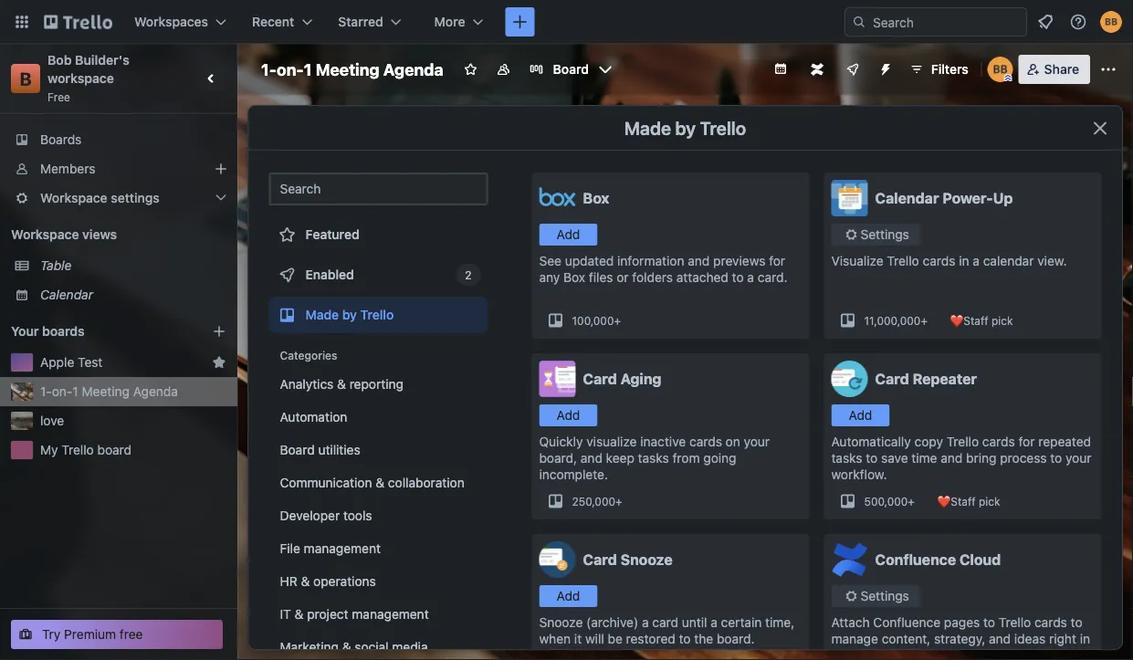 Task type: describe. For each thing, give the bounding box(es) containing it.
settings for calendar power-up
[[861, 227, 909, 242]]

automation
[[280, 410, 347, 425]]

files
[[589, 270, 613, 285]]

confluence cloud
[[875, 551, 1001, 568]]

or
[[617, 270, 629, 285]]

workspace visible image
[[496, 62, 511, 77]]

copy
[[915, 434, 943, 449]]

file management link
[[269, 534, 488, 563]]

snooze (archive) a card until a certain time, when it will be restored to the board.
[[539, 615, 795, 647]]

manage
[[831, 631, 878, 647]]

management inside it & project management link
[[352, 607, 429, 622]]

your inside the automatically copy trello cards for repeated tasks to save time and bring process to your workflow.
[[1066, 451, 1092, 466]]

this member is an admin of this board. image
[[1004, 74, 1012, 82]]

aging
[[621, 370, 662, 388]]

to up right
[[1071, 615, 1083, 630]]

0 vertical spatial box
[[583, 189, 609, 207]]

& for project
[[295, 607, 304, 622]]

add for box
[[557, 227, 580, 242]]

made by trello link
[[269, 297, 488, 333]]

switch to… image
[[13, 13, 31, 31]]

card for card snooze
[[583, 551, 617, 568]]

restored
[[626, 631, 676, 647]]

trello inside my trello board link
[[61, 442, 94, 457]]

pages
[[944, 615, 980, 630]]

folders
[[632, 270, 673, 285]]

& for operations
[[301, 574, 310, 589]]

tools
[[343, 508, 372, 523]]

1- inside 1-on-1 meeting agenda 'text box'
[[261, 59, 277, 79]]

visualize
[[586, 434, 637, 449]]

see updated information and previews for any box files or folders attached to a card.
[[539, 253, 788, 285]]

it
[[574, 631, 582, 647]]

a inside see updated information and previews for any box files or folders attached to a card.
[[747, 270, 754, 285]]

attached
[[676, 270, 729, 285]]

to right pages in the right of the page
[[984, 615, 995, 630]]

1 vertical spatial by
[[342, 307, 357, 322]]

it
[[280, 607, 291, 622]]

a left calendar
[[973, 253, 980, 268]]

250,000 +
[[572, 495, 622, 508]]

developer tools link
[[269, 501, 488, 531]]

trello inside made by trello link
[[360, 307, 394, 322]]

cloud
[[960, 551, 1001, 568]]

communication & collaboration
[[280, 475, 465, 490]]

pick for power-
[[992, 314, 1013, 327]]

workspace settings button
[[0, 184, 237, 213]]

500,000
[[864, 495, 908, 508]]

bob builder's workspace link
[[47, 53, 133, 86]]

bob builder's workspace free
[[47, 53, 133, 103]]

0 vertical spatial in
[[959, 253, 969, 268]]

add for card snooze
[[557, 589, 580, 604]]

tasks inside quickly visualize inactive cards on your board, and keep tasks from going incomplete.
[[638, 451, 669, 466]]

1 vertical spatial made
[[305, 307, 339, 322]]

communication
[[280, 475, 372, 490]]

operations
[[313, 574, 376, 589]]

time
[[912, 451, 937, 466]]

share
[[1044, 62, 1079, 77]]

settings link for calendar
[[831, 224, 920, 246]]

table
[[40, 258, 72, 273]]

management inside file management link
[[304, 541, 381, 556]]

search image
[[852, 15, 867, 29]]

recent
[[252, 14, 294, 29]]

calendar power-up
[[875, 189, 1013, 207]]

marketing & social media
[[280, 640, 428, 655]]

from
[[673, 451, 700, 466]]

my trello board
[[40, 442, 132, 457]]

time,
[[765, 615, 795, 630]]

1 vertical spatial meeting
[[82, 384, 130, 399]]

project
[[307, 607, 348, 622]]

agenda inside 'text box'
[[383, 59, 444, 79]]

trello inside the automatically copy trello cards for repeated tasks to save time and bring process to your workflow.
[[947, 434, 979, 449]]

enabled
[[305, 267, 354, 282]]

❤️ staff pick for power-
[[950, 314, 1013, 327]]

up
[[993, 189, 1013, 207]]

for inside the automatically copy trello cards for repeated tasks to save time and bring process to your workflow.
[[1019, 434, 1035, 449]]

board utilities
[[280, 442, 360, 457]]

boards
[[42, 324, 85, 339]]

marketing & social media link
[[269, 633, 488, 660]]

1 vertical spatial on-
[[52, 384, 72, 399]]

and inside "attach confluence pages to trello cards to manage content, strategy, and ideas right in trello."
[[989, 631, 1011, 647]]

1-on-1 meeting agenda link
[[40, 383, 226, 401]]

table link
[[40, 257, 226, 275]]

open information menu image
[[1069, 13, 1088, 31]]

board for board
[[553, 62, 589, 77]]

my
[[40, 442, 58, 457]]

cards down calendar power-up
[[923, 253, 956, 268]]

social
[[355, 640, 389, 655]]

love link
[[40, 412, 226, 430]]

workspace views
[[11, 227, 117, 242]]

boards link
[[0, 125, 237, 154]]

board.
[[717, 631, 755, 647]]

try premium free button
[[11, 620, 223, 649]]

sm image for confluence cloud
[[842, 587, 861, 605]]

boards
[[40, 132, 82, 147]]

to inside snooze (archive) a card until a certain time, when it will be restored to the board.
[[679, 631, 691, 647]]

calendar for calendar power-up
[[875, 189, 939, 207]]

content,
[[882, 631, 931, 647]]

❤️ for repeater
[[937, 495, 948, 508]]

calendar link
[[40, 286, 226, 304]]

show menu image
[[1099, 60, 1118, 79]]

on
[[726, 434, 740, 449]]

your inside quickly visualize inactive cards on your board, and keep tasks from going incomplete.
[[744, 434, 770, 449]]

inactive
[[640, 434, 686, 449]]

my trello board link
[[40, 441, 226, 459]]

meeting inside 'text box'
[[316, 59, 380, 79]]

board for board utilities
[[280, 442, 315, 457]]

process
[[1000, 451, 1047, 466]]

& for collaboration
[[376, 475, 385, 490]]

workspaces button
[[123, 7, 237, 37]]

the
[[694, 631, 713, 647]]

save
[[881, 451, 908, 466]]

calendar
[[983, 253, 1034, 268]]

right
[[1049, 631, 1077, 647]]

card.
[[758, 270, 788, 285]]

repeater
[[913, 370, 977, 388]]

100,000
[[572, 314, 614, 327]]

1- inside 1-on-1 meeting agenda link
[[40, 384, 52, 399]]

strategy,
[[934, 631, 986, 647]]

card
[[652, 615, 679, 630]]

premium
[[64, 627, 116, 642]]

board utilities link
[[269, 436, 488, 465]]

it & project management
[[280, 607, 429, 622]]

certain
[[721, 615, 762, 630]]

confluence icon image
[[811, 63, 823, 76]]

to down automatically
[[866, 451, 878, 466]]

communication & collaboration link
[[269, 468, 488, 498]]

hr & operations
[[280, 574, 376, 589]]

your boards with 4 items element
[[11, 321, 184, 342]]

attach
[[831, 615, 870, 630]]

try
[[42, 627, 61, 642]]

staff for power-
[[964, 314, 989, 327]]

❤️ for power-
[[950, 314, 961, 327]]

card snooze
[[583, 551, 673, 568]]



Task type: vqa. For each thing, say whether or not it's contained in the screenshot.
Calendar related to Calendar Power-Up
yes



Task type: locate. For each thing, give the bounding box(es) containing it.
1 tasks from the left
[[638, 451, 669, 466]]

primary element
[[0, 0, 1133, 44]]

2 tasks from the left
[[831, 451, 863, 466]]

& right analytics
[[337, 377, 346, 392]]

to down repeated
[[1050, 451, 1062, 466]]

1 vertical spatial board
[[280, 442, 315, 457]]

1 horizontal spatial tasks
[[831, 451, 863, 466]]

b
[[20, 68, 32, 89]]

starred icon image
[[212, 355, 226, 370]]

1 vertical spatial in
[[1080, 631, 1090, 647]]

0 horizontal spatial in
[[959, 253, 969, 268]]

add button for card repeater
[[831, 405, 890, 426]]

and up the attached
[[688, 253, 710, 268]]

when
[[539, 631, 571, 647]]

workspace up the table
[[11, 227, 79, 242]]

+ up card repeater
[[921, 314, 928, 327]]

board inside "button"
[[553, 62, 589, 77]]

pick down calendar
[[992, 314, 1013, 327]]

0 vertical spatial confluence
[[875, 551, 956, 568]]

card aging
[[583, 370, 662, 388]]

workspace for workspace views
[[11, 227, 79, 242]]

b link
[[11, 64, 40, 93]]

create board or workspace image
[[511, 13, 529, 31]]

recent button
[[241, 7, 324, 37]]

share button
[[1019, 55, 1090, 84]]

and right time
[[941, 451, 963, 466]]

1-on-1 meeting agenda down the apple test link
[[40, 384, 178, 399]]

it & project management link
[[269, 600, 488, 629]]

1 vertical spatial made by trello
[[305, 307, 394, 322]]

starred
[[338, 14, 383, 29]]

members
[[40, 161, 95, 176]]

settings up 'visualize'
[[861, 227, 909, 242]]

1 horizontal spatial on-
[[277, 59, 304, 79]]

add button for box
[[539, 224, 598, 246]]

box inside see updated information and previews for any box files or folders attached to a card.
[[563, 270, 585, 285]]

cards inside "attach confluence pages to trello cards to manage content, strategy, and ideas right in trello."
[[1035, 615, 1067, 630]]

and inside the automatically copy trello cards for repeated tasks to save time and bring process to your workflow.
[[941, 451, 963, 466]]

0 horizontal spatial ❤️
[[937, 495, 948, 508]]

card down 250,000 +
[[583, 551, 617, 568]]

meeting down test
[[82, 384, 130, 399]]

500,000 +
[[864, 495, 915, 508]]

power-
[[943, 189, 993, 207]]

test
[[78, 355, 103, 370]]

confluence up the content,
[[873, 615, 941, 630]]

0 vertical spatial made
[[624, 117, 671, 138]]

1 horizontal spatial 1-on-1 meeting agenda
[[261, 59, 444, 79]]

1 down apple test
[[72, 384, 78, 399]]

add up quickly
[[557, 408, 580, 423]]

1 vertical spatial for
[[1019, 434, 1035, 449]]

1 horizontal spatial ❤️
[[950, 314, 961, 327]]

settings for confluence cloud
[[861, 589, 909, 604]]

marketing
[[280, 640, 339, 655]]

❤️ down time
[[937, 495, 948, 508]]

1 settings link from the top
[[831, 224, 920, 246]]

cards
[[923, 253, 956, 268], [689, 434, 722, 449], [982, 434, 1015, 449], [1035, 615, 1067, 630]]

attach confluence pages to trello cards to manage content, strategy, and ideas right in trello.
[[831, 615, 1090, 660]]

1 vertical spatial ❤️ staff pick
[[937, 495, 1000, 508]]

0 vertical spatial 1-
[[261, 59, 277, 79]]

1 vertical spatial sm image
[[842, 587, 861, 605]]

in left calendar
[[959, 253, 969, 268]]

apple
[[40, 355, 74, 370]]

sm image up attach
[[842, 587, 861, 605]]

add button up it
[[539, 585, 598, 607]]

for inside see updated information and previews for any box files or folders attached to a card.
[[769, 253, 785, 268]]

workspace inside workspace settings dropdown button
[[40, 190, 107, 205]]

1 vertical spatial your
[[1066, 451, 1092, 466]]

bob builder (bobbuilder40) image
[[1100, 11, 1122, 33], [988, 57, 1013, 82]]

trello.
[[831, 648, 867, 660]]

and up incomplete. in the bottom of the page
[[581, 451, 603, 466]]

management up marketing & social media link
[[352, 607, 429, 622]]

for up process
[[1019, 434, 1035, 449]]

filters
[[931, 62, 969, 77]]

calendar down the table
[[40, 287, 93, 302]]

0 vertical spatial calendar
[[875, 189, 939, 207]]

management up operations on the bottom of page
[[304, 541, 381, 556]]

more
[[434, 14, 465, 29]]

0 horizontal spatial snooze
[[539, 615, 583, 630]]

1 vertical spatial 1
[[72, 384, 78, 399]]

& right hr at the left bottom
[[301, 574, 310, 589]]

0 horizontal spatial made by trello
[[305, 307, 394, 322]]

automatically
[[831, 434, 911, 449]]

1 vertical spatial 1-
[[40, 384, 52, 399]]

1 inside 'text box'
[[304, 59, 312, 79]]

a down the previews
[[747, 270, 754, 285]]

1 vertical spatial bob builder (bobbuilder40) image
[[988, 57, 1013, 82]]

staff down the automatically copy trello cards for repeated tasks to save time and bring process to your workflow.
[[951, 495, 976, 508]]

quickly
[[539, 434, 583, 449]]

❤️ staff pick down the automatically copy trello cards for repeated tasks to save time and bring process to your workflow.
[[937, 495, 1000, 508]]

add up automatically
[[849, 408, 872, 423]]

2
[[465, 268, 472, 281]]

add up see
[[557, 227, 580, 242]]

confluence inside "attach confluence pages to trello cards to manage content, strategy, and ideas right in trello."
[[873, 615, 941, 630]]

1-on-1 meeting agenda inside 'text box'
[[261, 59, 444, 79]]

1 vertical spatial ❤️
[[937, 495, 948, 508]]

+ for 100,000 +
[[614, 314, 621, 327]]

workspace
[[47, 71, 114, 86]]

add button
[[539, 224, 598, 246], [539, 405, 598, 426], [831, 405, 890, 426], [539, 585, 598, 607]]

1 horizontal spatial 1-
[[261, 59, 277, 79]]

1 horizontal spatial agenda
[[383, 59, 444, 79]]

in
[[959, 253, 969, 268], [1080, 631, 1090, 647]]

add button for card aging
[[539, 405, 598, 426]]

workspace navigation collapse icon image
[[199, 66, 225, 91]]

media
[[392, 640, 428, 655]]

board,
[[539, 451, 577, 466]]

categories
[[280, 349, 337, 362]]

featured
[[305, 227, 359, 242]]

settings link up attach
[[831, 585, 920, 607]]

1 sm image from the top
[[842, 226, 861, 244]]

❤️ staff pick down calendar
[[950, 314, 1013, 327]]

box up "updated"
[[583, 189, 609, 207]]

agenda left star or unstar board icon
[[383, 59, 444, 79]]

agenda up love link
[[133, 384, 178, 399]]

1 horizontal spatial 1
[[304, 59, 312, 79]]

tasks up workflow.
[[831, 451, 863, 466]]

snooze up card
[[621, 551, 673, 568]]

0 vertical spatial by
[[675, 117, 696, 138]]

card left repeater
[[875, 370, 909, 388]]

1 vertical spatial calendar
[[40, 287, 93, 302]]

going
[[703, 451, 737, 466]]

0 vertical spatial settings link
[[831, 224, 920, 246]]

try premium free
[[42, 627, 143, 642]]

& right it
[[295, 607, 304, 622]]

any
[[539, 270, 560, 285]]

workspace for workspace settings
[[40, 190, 107, 205]]

made by trello
[[624, 117, 746, 138], [305, 307, 394, 322]]

board
[[553, 62, 589, 77], [280, 442, 315, 457]]

1 vertical spatial pick
[[979, 495, 1000, 508]]

confluence down 500,000 +
[[875, 551, 956, 568]]

0 horizontal spatial made
[[305, 307, 339, 322]]

1 horizontal spatial calendar
[[875, 189, 939, 207]]

a up restored
[[642, 615, 649, 630]]

management
[[304, 541, 381, 556], [352, 607, 429, 622]]

0 horizontal spatial 1-
[[40, 384, 52, 399]]

1 horizontal spatial board
[[553, 62, 589, 77]]

0 vertical spatial management
[[304, 541, 381, 556]]

reporting
[[349, 377, 404, 392]]

back to home image
[[44, 7, 112, 37]]

snooze up when
[[539, 615, 583, 630]]

staff for repeater
[[951, 495, 976, 508]]

& for social
[[342, 640, 351, 655]]

1 horizontal spatial by
[[675, 117, 696, 138]]

0 vertical spatial staff
[[964, 314, 989, 327]]

Search field
[[867, 8, 1026, 36]]

1 horizontal spatial bob builder (bobbuilder40) image
[[1100, 11, 1122, 33]]

cards up going at the right bottom
[[689, 434, 722, 449]]

1- down recent
[[261, 59, 277, 79]]

1 vertical spatial agenda
[[133, 384, 178, 399]]

1 horizontal spatial for
[[1019, 434, 1035, 449]]

0 vertical spatial snooze
[[621, 551, 673, 568]]

Board name text field
[[252, 55, 453, 84]]

1 horizontal spatial made by trello
[[624, 117, 746, 138]]

0 vertical spatial board
[[553, 62, 589, 77]]

repeated
[[1039, 434, 1091, 449]]

1 vertical spatial box
[[563, 270, 585, 285]]

to left the
[[679, 631, 691, 647]]

settings link up 'visualize'
[[831, 224, 920, 246]]

& left social
[[342, 640, 351, 655]]

workspace settings
[[40, 190, 160, 205]]

bob builder (bobbuilder40) image right filters
[[988, 57, 1013, 82]]

1 vertical spatial snooze
[[539, 615, 583, 630]]

0 vertical spatial settings
[[861, 227, 909, 242]]

+ for 500,000 +
[[908, 495, 915, 508]]

0 vertical spatial pick
[[992, 314, 1013, 327]]

card for card repeater
[[875, 370, 909, 388]]

analytics & reporting
[[280, 377, 404, 392]]

0 horizontal spatial tasks
[[638, 451, 669, 466]]

board
[[97, 442, 132, 457]]

1 vertical spatial settings
[[861, 589, 909, 604]]

0 vertical spatial sm image
[[842, 226, 861, 244]]

automation image
[[871, 55, 897, 80]]

+ down or
[[614, 314, 621, 327]]

cards inside quickly visualize inactive cards on your board, and keep tasks from going incomplete.
[[689, 434, 722, 449]]

tasks down inactive
[[638, 451, 669, 466]]

on-
[[277, 59, 304, 79], [52, 384, 72, 399]]

0 horizontal spatial your
[[744, 434, 770, 449]]

settings up attach
[[861, 589, 909, 604]]

cards up right
[[1035, 615, 1067, 630]]

0 horizontal spatial meeting
[[82, 384, 130, 399]]

calendar for calendar
[[40, 287, 93, 302]]

on- inside 'text box'
[[277, 59, 304, 79]]

pick
[[992, 314, 1013, 327], [979, 495, 1000, 508]]

0 horizontal spatial 1-on-1 meeting agenda
[[40, 384, 178, 399]]

0 vertical spatial your
[[744, 434, 770, 449]]

apple test link
[[40, 353, 205, 372]]

1-
[[261, 59, 277, 79], [40, 384, 52, 399]]

add for card repeater
[[849, 408, 872, 423]]

1 horizontal spatial in
[[1080, 631, 1090, 647]]

settings link
[[831, 224, 920, 246], [831, 585, 920, 607]]

0 vertical spatial for
[[769, 253, 785, 268]]

0 horizontal spatial by
[[342, 307, 357, 322]]

+ down time
[[908, 495, 915, 508]]

1 down recent dropdown button
[[304, 59, 312, 79]]

(archive)
[[586, 615, 638, 630]]

1 settings from the top
[[861, 227, 909, 242]]

on- down recent dropdown button
[[277, 59, 304, 79]]

+ for 11,000,000 +
[[921, 314, 928, 327]]

0 vertical spatial 1-on-1 meeting agenda
[[261, 59, 444, 79]]

1 vertical spatial management
[[352, 607, 429, 622]]

1 vertical spatial 1-on-1 meeting agenda
[[40, 384, 178, 399]]

sm image for calendar power-up
[[842, 226, 861, 244]]

0 vertical spatial 1
[[304, 59, 312, 79]]

0 vertical spatial workspace
[[40, 190, 107, 205]]

box down "updated"
[[563, 270, 585, 285]]

free
[[120, 627, 143, 642]]

Search text field
[[269, 173, 488, 205]]

members link
[[0, 154, 237, 184]]

and
[[688, 253, 710, 268], [581, 451, 603, 466], [941, 451, 963, 466], [989, 631, 1011, 647]]

box
[[583, 189, 609, 207], [563, 270, 585, 285]]

+ for 250,000 +
[[616, 495, 622, 508]]

0 horizontal spatial board
[[280, 442, 315, 457]]

in right right
[[1080, 631, 1090, 647]]

add button up quickly
[[539, 405, 598, 426]]

2 settings link from the top
[[831, 585, 920, 607]]

card for card aging
[[583, 370, 617, 388]]

builder's
[[75, 53, 130, 68]]

0 vertical spatial agenda
[[383, 59, 444, 79]]

and inside see updated information and previews for any box files or folders attached to a card.
[[688, 253, 710, 268]]

and inside quickly visualize inactive cards on your board, and keep tasks from going incomplete.
[[581, 451, 603, 466]]

meeting down starred
[[316, 59, 380, 79]]

board down primary element
[[553, 62, 589, 77]]

0 horizontal spatial on-
[[52, 384, 72, 399]]

pick down bring
[[979, 495, 1000, 508]]

sm image
[[842, 226, 861, 244], [842, 587, 861, 605]]

add board image
[[212, 324, 226, 339]]

& for reporting
[[337, 377, 346, 392]]

add up it
[[557, 589, 580, 604]]

0 horizontal spatial for
[[769, 253, 785, 268]]

staff down visualize trello cards in a calendar view.
[[964, 314, 989, 327]]

for up card.
[[769, 253, 785, 268]]

settings
[[111, 190, 160, 205]]

apple test
[[40, 355, 103, 370]]

to inside see updated information and previews for any box files or folders attached to a card.
[[732, 270, 744, 285]]

calendar power-up image
[[773, 61, 788, 76]]

workspace down members
[[40, 190, 107, 205]]

board down "automation"
[[280, 442, 315, 457]]

0 horizontal spatial calendar
[[40, 287, 93, 302]]

add button for card snooze
[[539, 585, 598, 607]]

1 vertical spatial staff
[[951, 495, 976, 508]]

love
[[40, 413, 64, 428]]

0 horizontal spatial bob builder (bobbuilder40) image
[[988, 57, 1013, 82]]

information
[[617, 253, 684, 268]]

1 vertical spatial confluence
[[873, 615, 941, 630]]

cards inside the automatically copy trello cards for repeated tasks to save time and bring process to your workflow.
[[982, 434, 1015, 449]]

0 vertical spatial ❤️
[[950, 314, 961, 327]]

& inside 'link'
[[337, 377, 346, 392]]

1- up 'love'
[[40, 384, 52, 399]]

file management
[[280, 541, 381, 556]]

pick for repeater
[[979, 495, 1000, 508]]

snooze inside snooze (archive) a card until a certain time, when it will be restored to the board.
[[539, 615, 583, 630]]

1 horizontal spatial made
[[624, 117, 671, 138]]

❤️ right 11,000,000 +
[[950, 314, 961, 327]]

1 vertical spatial workspace
[[11, 227, 79, 242]]

0 vertical spatial on-
[[277, 59, 304, 79]]

2 settings from the top
[[861, 589, 909, 604]]

add for card aging
[[557, 408, 580, 423]]

bob builder (bobbuilder40) image right open information menu image
[[1100, 11, 1122, 33]]

0 vertical spatial ❤️ staff pick
[[950, 314, 1013, 327]]

sm image up 'visualize'
[[842, 226, 861, 244]]

your down repeated
[[1066, 451, 1092, 466]]

+
[[614, 314, 621, 327], [921, 314, 928, 327], [616, 495, 622, 508], [908, 495, 915, 508]]

settings link for confluence
[[831, 585, 920, 607]]

bob
[[47, 53, 72, 68]]

power ups image
[[845, 62, 860, 77]]

hr & operations link
[[269, 567, 488, 596]]

tasks inside the automatically copy trello cards for repeated tasks to save time and bring process to your workflow.
[[831, 451, 863, 466]]

your right on
[[744, 434, 770, 449]]

1 horizontal spatial meeting
[[316, 59, 380, 79]]

100,000 +
[[572, 314, 621, 327]]

1 vertical spatial settings link
[[831, 585, 920, 607]]

trello inside "attach confluence pages to trello cards to manage content, strategy, and ideas right in trello."
[[999, 615, 1031, 630]]

hr
[[280, 574, 297, 589]]

in inside "attach confluence pages to trello cards to manage content, strategy, and ideas right in trello."
[[1080, 631, 1090, 647]]

view.
[[1038, 253, 1067, 268]]

calendar left power-
[[875, 189, 939, 207]]

0 notifications image
[[1035, 11, 1057, 33]]

workflow.
[[831, 467, 887, 482]]

0 horizontal spatial agenda
[[133, 384, 178, 399]]

a up the
[[711, 615, 718, 630]]

on- down apple at bottom left
[[52, 384, 72, 399]]

snooze
[[621, 551, 673, 568], [539, 615, 583, 630]]

incomplete.
[[539, 467, 608, 482]]

1-on-1 meeting agenda down starred
[[261, 59, 444, 79]]

1 horizontal spatial your
[[1066, 451, 1092, 466]]

by
[[675, 117, 696, 138], [342, 307, 357, 322]]

star or unstar board image
[[464, 62, 478, 77]]

& down board utilities link
[[376, 475, 385, 490]]

0 vertical spatial bob builder (bobbuilder40) image
[[1100, 11, 1122, 33]]

1 horizontal spatial snooze
[[621, 551, 673, 568]]

0 vertical spatial made by trello
[[624, 117, 746, 138]]

&
[[337, 377, 346, 392], [376, 475, 385, 490], [301, 574, 310, 589], [295, 607, 304, 622], [342, 640, 351, 655]]

to down the previews
[[732, 270, 744, 285]]

250,000
[[572, 495, 616, 508]]

2 sm image from the top
[[842, 587, 861, 605]]

add button up automatically
[[831, 405, 890, 426]]

❤️ staff pick for repeater
[[937, 495, 1000, 508]]

cards up bring
[[982, 434, 1015, 449]]

+ down the keep
[[616, 495, 622, 508]]

add button up see
[[539, 224, 598, 246]]

until
[[682, 615, 707, 630]]

0 horizontal spatial 1
[[72, 384, 78, 399]]

0 vertical spatial meeting
[[316, 59, 380, 79]]

developer tools
[[280, 508, 372, 523]]

card left the aging
[[583, 370, 617, 388]]

and left ideas
[[989, 631, 1011, 647]]



